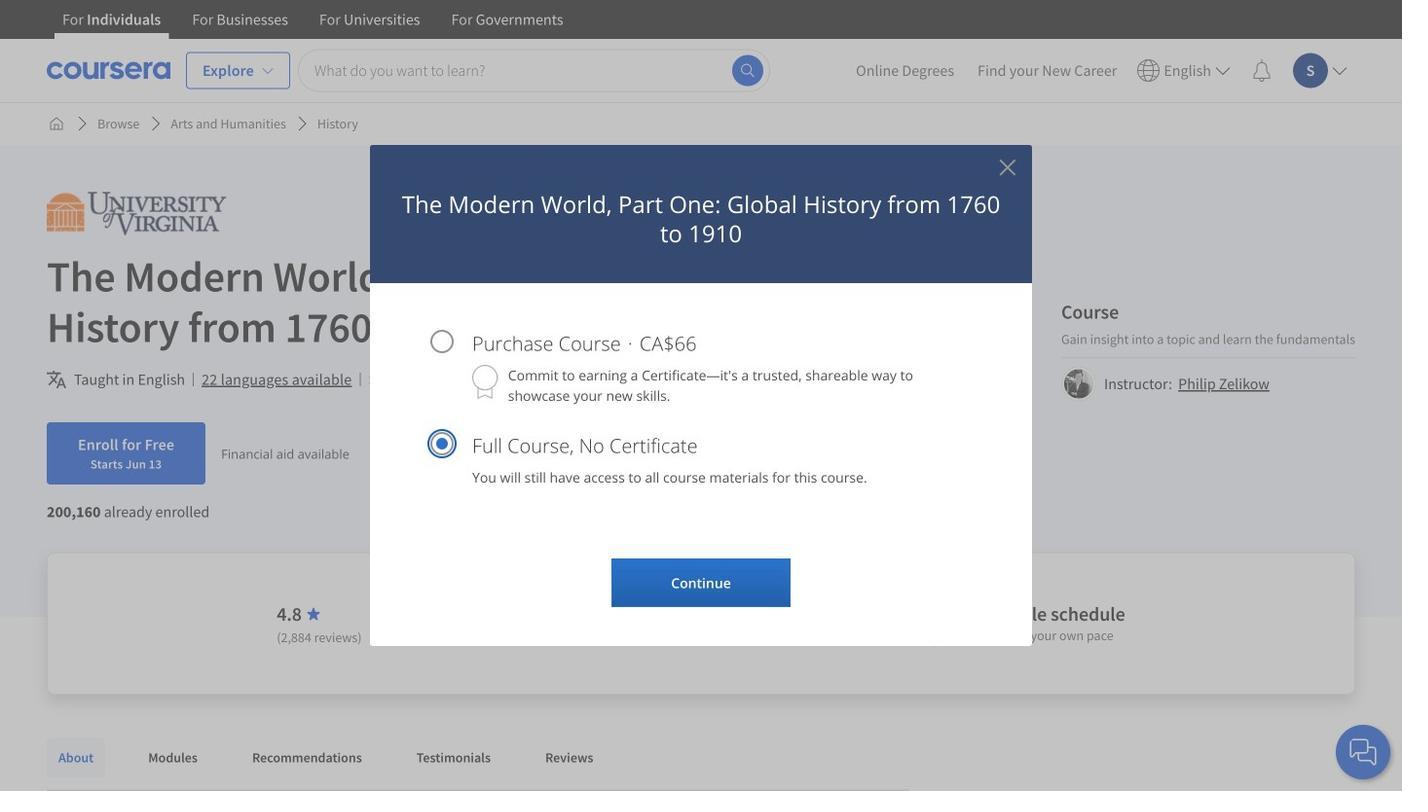 Task type: locate. For each thing, give the bounding box(es) containing it.
What do you want to learn? text field
[[298, 49, 770, 92]]

menu
[[844, 39, 1355, 102]]

None search field
[[298, 49, 770, 92]]

menu item
[[1129, 47, 1239, 94]]

banner navigation
[[47, 0, 579, 39]]



Task type: vqa. For each thing, say whether or not it's contained in the screenshot.
coursera image
yes



Task type: describe. For each thing, give the bounding box(es) containing it.
coursera image
[[47, 55, 170, 86]]

philip zelikow image
[[1064, 370, 1093, 399]]

home image
[[49, 116, 64, 131]]

university of virginia image
[[47, 192, 226, 236]]



